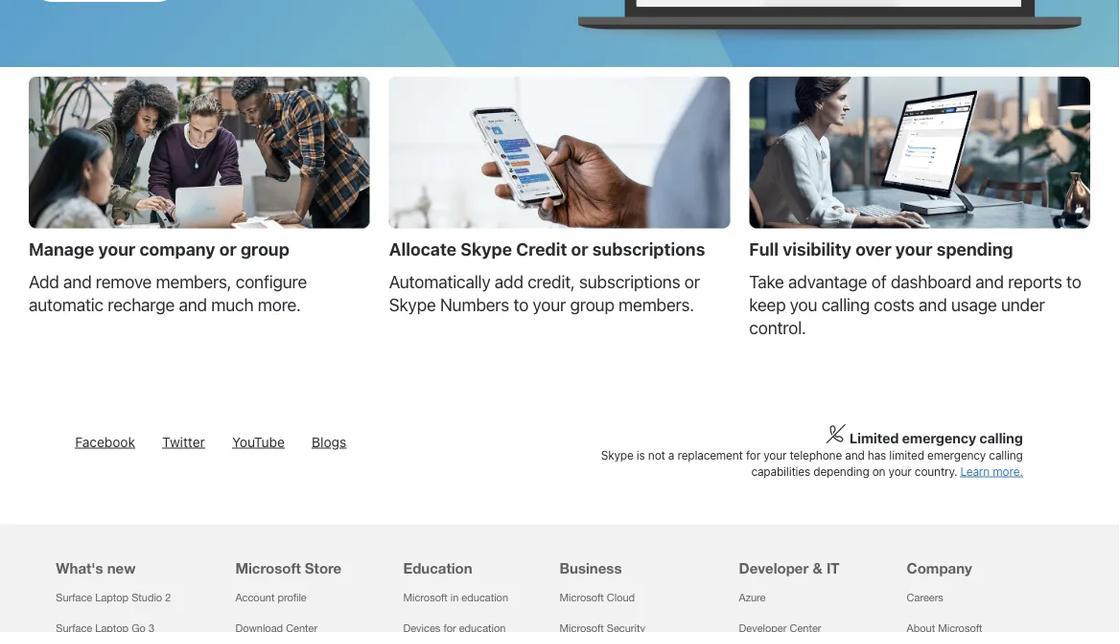 Task type: vqa. For each thing, say whether or not it's contained in the screenshot.
group in Automatically add credit, subscriptions or Skype Numbers to your group members.
yes



Task type: locate. For each thing, give the bounding box(es) containing it.
or for group
[[219, 239, 237, 260]]

to down add
[[513, 295, 528, 315]]

1 horizontal spatial more.
[[993, 465, 1023, 478]]

0 horizontal spatial skype
[[389, 295, 436, 315]]

more. inside the add and remove members, configure automatic recharge and much more.
[[258, 295, 301, 315]]

1 vertical spatial calling
[[979, 430, 1023, 446]]

emergency up learn
[[927, 449, 986, 462]]

0 vertical spatial more.
[[258, 295, 301, 315]]

2 horizontal spatial skype
[[601, 449, 634, 462]]

group up configure
[[241, 239, 289, 260]]

youtube link
[[232, 434, 285, 450]]

much
[[211, 295, 253, 315]]

your down credit,
[[533, 295, 566, 315]]

calling
[[822, 295, 870, 315], [979, 430, 1023, 446], [989, 449, 1023, 462]]

skype up add
[[461, 239, 512, 260]]

company
[[907, 560, 972, 578]]

0 vertical spatial subscriptions
[[592, 239, 705, 260]]

or up "members."
[[684, 272, 700, 292]]

1 vertical spatial group
[[570, 295, 614, 315]]

or
[[219, 239, 237, 260], [571, 239, 588, 260], [684, 272, 700, 292]]

azure link
[[739, 592, 766, 604]]

business
[[560, 560, 622, 578]]

microsoft for microsoft store
[[235, 560, 301, 578]]

microsoft up account profile at the left of page
[[235, 560, 301, 578]]

studio
[[132, 592, 162, 604]]

company
[[139, 239, 215, 260]]

1 horizontal spatial skype
[[461, 239, 512, 260]]

0 vertical spatial group
[[241, 239, 289, 260]]

members.
[[619, 295, 694, 315]]

in
[[450, 592, 459, 604]]

microsoft left in
[[403, 592, 448, 604]]

full visibility over your spending
[[749, 239, 1013, 260]]

and up depending
[[845, 449, 865, 462]]

1 vertical spatial subscriptions
[[579, 272, 680, 292]]

0 vertical spatial to
[[1066, 272, 1081, 292]]

0 horizontal spatial or
[[219, 239, 237, 260]]

group down credit,
[[570, 295, 614, 315]]

to right the reports
[[1066, 272, 1081, 292]]

0 horizontal spatial microsoft
[[235, 560, 301, 578]]

skype inside automatically add credit, subscriptions or skype numbers to your group members.
[[389, 295, 436, 315]]

costs
[[874, 295, 915, 315]]

what's new heading
[[56, 525, 212, 582]]

subscriptions inside automatically add credit, subscriptions or skype numbers to your group members.
[[579, 272, 680, 292]]

more. down configure
[[258, 295, 301, 315]]

azure
[[739, 592, 766, 604]]

country.
[[915, 465, 957, 478]]

microsoft inside heading
[[235, 560, 301, 578]]

your inside automatically add credit, subscriptions or skype numbers to your group members.
[[533, 295, 566, 315]]

2 horizontal spatial microsoft
[[560, 592, 604, 604]]

numbers
[[440, 295, 509, 315]]

2 vertical spatial skype
[[601, 449, 634, 462]]

careers
[[907, 592, 943, 604]]

allocate
[[389, 239, 457, 260]]

configure
[[236, 272, 307, 292]]

account profile
[[235, 592, 307, 604]]

reports
[[1008, 272, 1062, 292]]

spending
[[937, 239, 1013, 260]]

telephone
[[790, 449, 842, 462]]

main content
[[0, 0, 1119, 378]]

careers link
[[907, 592, 943, 604]]

it
[[827, 560, 840, 578]]

is
[[637, 449, 645, 462]]

1 horizontal spatial group
[[570, 295, 614, 315]]

microsoft store
[[235, 560, 342, 578]]

allocate skype credit or subscriptions
[[389, 239, 705, 260]]

group
[[241, 239, 289, 260], [570, 295, 614, 315]]

0 vertical spatial skype
[[461, 239, 512, 260]]

or right credit
[[571, 239, 588, 260]]

add and remove members, configure automatic recharge and much more.
[[29, 272, 307, 315]]

skype inside limited emergency calling skype is not a replacement for your telephone and has limited emergency calling capabilities depending on your country.
[[601, 449, 634, 462]]

for
[[746, 449, 760, 462]]

to
[[1066, 272, 1081, 292], [513, 295, 528, 315]]

education heading
[[403, 525, 548, 582]]

blogs link
[[312, 434, 346, 450]]

manage your company or group
[[29, 239, 289, 260]]

subscriptions
[[592, 239, 705, 260], [579, 272, 680, 292]]

emergency up country. at the bottom right
[[902, 430, 976, 446]]

you
[[790, 295, 817, 315]]

and
[[63, 272, 92, 292], [976, 272, 1004, 292], [179, 295, 207, 315], [919, 295, 947, 315], [845, 449, 865, 462]]

microsoft for microsoft in education
[[403, 592, 448, 604]]

1 horizontal spatial to
[[1066, 272, 1081, 292]]

0 vertical spatial calling
[[822, 295, 870, 315]]

and down dashboard
[[919, 295, 947, 315]]

0 horizontal spatial to
[[513, 295, 528, 315]]

1 horizontal spatial microsoft
[[403, 592, 448, 604]]

developer & it heading
[[739, 525, 884, 582]]

keep
[[749, 295, 786, 315]]

full
[[749, 239, 779, 260]]

microsoft cloud link
[[560, 592, 635, 604]]

more. right learn
[[993, 465, 1023, 478]]

limited
[[889, 449, 924, 462]]

automatically
[[389, 272, 490, 292]]

microsoft down business
[[560, 592, 604, 604]]

more.
[[258, 295, 301, 315], [993, 465, 1023, 478]]

surface laptop studio 2 link
[[56, 592, 171, 604]]

skype left is on the bottom of the page
[[601, 449, 634, 462]]

twitter
[[162, 434, 205, 450]]

your down "limited"
[[888, 465, 912, 478]]

0 horizontal spatial group
[[241, 239, 289, 260]]

1 horizontal spatial or
[[571, 239, 588, 260]]

skype down automatically
[[389, 295, 436, 315]]

skype
[[461, 239, 512, 260], [389, 295, 436, 315], [601, 449, 634, 462]]

to inside automatically add credit, subscriptions or skype numbers to your group members.
[[513, 295, 528, 315]]

take advantage of dashboard and reports to keep you calling costs and usage under control.
[[749, 272, 1081, 338]]

0 horizontal spatial more.
[[258, 295, 301, 315]]

or up members,
[[219, 239, 237, 260]]

2 horizontal spatial or
[[684, 272, 700, 292]]

1 vertical spatial skype
[[389, 295, 436, 315]]

1 vertical spatial to
[[513, 295, 528, 315]]

microsoft
[[235, 560, 301, 578], [403, 592, 448, 604], [560, 592, 604, 604]]

your
[[98, 239, 135, 260], [895, 239, 933, 260], [533, 295, 566, 315], [764, 449, 787, 462], [888, 465, 912, 478]]

or inside automatically add credit, subscriptions or skype numbers to your group members.
[[684, 272, 700, 292]]



Task type: describe. For each thing, give the bounding box(es) containing it.
has
[[868, 449, 886, 462]]

youtube
[[232, 434, 285, 450]]

capabilities
[[751, 465, 810, 478]]

cloud
[[607, 592, 635, 604]]

surface
[[56, 592, 92, 604]]

and inside limited emergency calling skype is not a replacement for your telephone and has limited emergency calling capabilities depending on your country.
[[845, 449, 865, 462]]

2 vertical spatial calling
[[989, 449, 1023, 462]]

1 vertical spatial emergency
[[927, 449, 986, 462]]

calling inside "take advantage of dashboard and reports to keep you calling costs and usage under control."
[[822, 295, 870, 315]]

2
[[165, 592, 171, 604]]

twitter link
[[162, 434, 205, 450]]

not
[[648, 449, 665, 462]]

visibility
[[783, 239, 852, 260]]

dashboard
[[891, 272, 971, 292]]

what's new
[[56, 560, 136, 578]]

automatic
[[29, 295, 104, 315]]

main content containing manage your company or group
[[0, 0, 1119, 378]]

business heading
[[560, 525, 716, 582]]

recharge
[[108, 295, 175, 315]]

microsoft store heading
[[235, 525, 380, 582]]

depending
[[813, 465, 869, 478]]

store
[[305, 560, 342, 578]]

skype manager on desktop image
[[749, 76, 1090, 229]]

take
[[749, 272, 784, 292]]

to inside "take advantage of dashboard and reports to keep you calling costs and usage under control."
[[1066, 272, 1081, 292]]

group of people image
[[29, 76, 370, 229]]

add
[[29, 272, 59, 292]]

account profile link
[[235, 592, 307, 604]]

microsoft in education link
[[403, 592, 508, 604]]

blogs
[[312, 434, 346, 450]]

credit
[[516, 239, 567, 260]]

of
[[871, 272, 887, 292]]

manage
[[29, 239, 94, 260]]

what's
[[56, 560, 103, 578]]

add
[[495, 272, 523, 292]]

control.
[[749, 318, 806, 338]]

over
[[855, 239, 892, 260]]

skype manager image
[[569, 0, 1090, 48]]

surface laptop studio 2
[[56, 592, 171, 604]]

your up capabilities
[[764, 449, 787, 462]]

microsoft for microsoft cloud
[[560, 592, 604, 604]]

limited emergency calling skype is not a replacement for your telephone and has limited emergency calling capabilities depending on your country.
[[601, 430, 1023, 478]]

group inside automatically add credit, subscriptions or skype numbers to your group members.
[[570, 295, 614, 315]]

and up automatic
[[63, 272, 92, 292]]

credit,
[[528, 272, 575, 292]]

profile
[[278, 592, 307, 604]]

usage
[[951, 295, 997, 315]]

facebook
[[75, 434, 135, 450]]

and down members,
[[179, 295, 207, 315]]

account
[[235, 592, 275, 604]]

facebook link
[[75, 434, 135, 450]]

&
[[813, 560, 823, 578]]

advantage
[[788, 272, 867, 292]]

a
[[668, 449, 674, 462]]

microsoft cloud
[[560, 592, 635, 604]]

your up remove
[[98, 239, 135, 260]]

on
[[872, 465, 885, 478]]

education
[[403, 560, 472, 578]]

learn more. link
[[960, 465, 1023, 478]]

automatically add credit, subscriptions or skype numbers to your group members.
[[389, 272, 700, 315]]

developer
[[739, 560, 809, 578]]

microsoft in education
[[403, 592, 508, 604]]

learn more.
[[960, 465, 1023, 478]]

company heading
[[907, 525, 1052, 582]]

under
[[1001, 295, 1045, 315]]

and up usage
[[976, 272, 1004, 292]]

or for subscriptions
[[571, 239, 588, 260]]

limited
[[849, 430, 899, 446]]

skype manager on phone image
[[389, 76, 730, 229]]

laptop
[[95, 592, 129, 604]]

education
[[462, 592, 508, 604]]

members,
[[156, 272, 231, 292]]

new
[[107, 560, 136, 578]]

your up dashboard
[[895, 239, 933, 260]]

developer & it
[[739, 560, 840, 578]]

replacement
[[677, 449, 743, 462]]

footer resource links element
[[0, 525, 1119, 633]]

0 vertical spatial emergency
[[902, 430, 976, 446]]

1 vertical spatial more.
[[993, 465, 1023, 478]]

remove
[[96, 272, 152, 292]]

learn
[[960, 465, 990, 478]]



